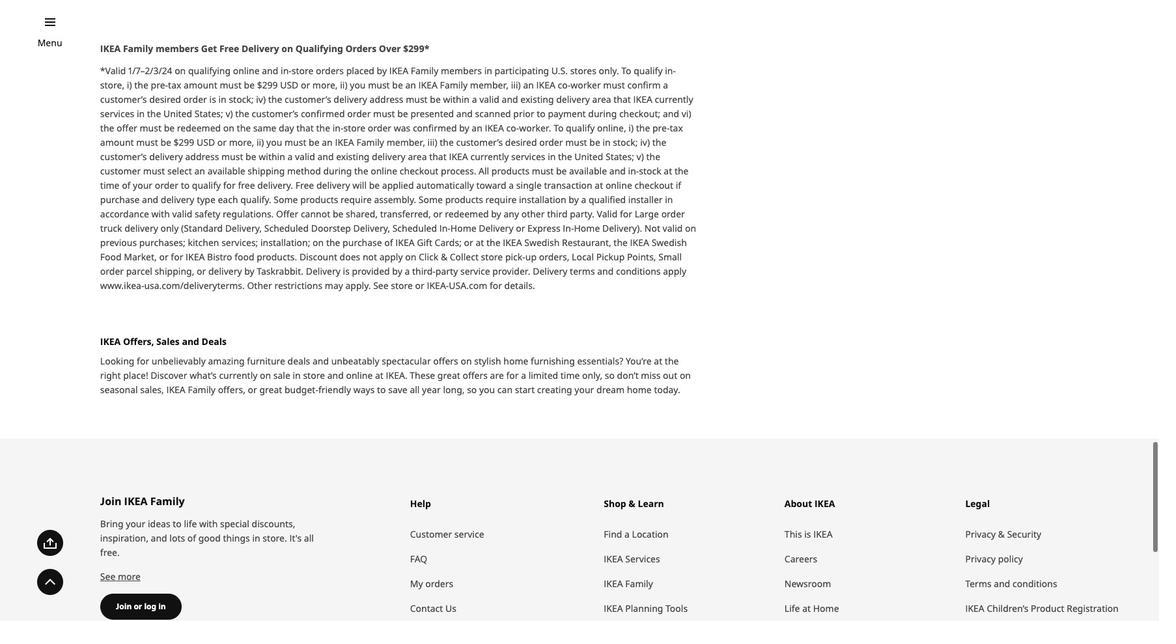 Task type: locate. For each thing, give the bounding box(es) containing it.
customer's up 'same'
[[252, 107, 298, 120]]

home
[[450, 222, 476, 234], [574, 222, 600, 234], [813, 602, 839, 614]]

service
[[460, 265, 490, 277], [454, 528, 484, 540]]

cards;
[[435, 236, 462, 249]]

1 vertical spatial time
[[560, 369, 580, 381]]

free down method
[[295, 179, 314, 191]]

customer's
[[100, 93, 147, 105], [285, 93, 331, 105], [252, 107, 298, 120], [456, 136, 503, 148], [100, 150, 147, 163]]

taskrabbit.
[[257, 265, 303, 277]]

ikea down find
[[604, 553, 623, 565]]

1 vertical spatial of
[[384, 236, 393, 249]]

1 delivery, from the left
[[225, 222, 262, 234]]

0 vertical spatial all
[[410, 383, 420, 396]]

0 horizontal spatial available
[[207, 165, 245, 177]]

0 horizontal spatial currently
[[219, 369, 257, 381]]

0 horizontal spatial i)
[[127, 79, 132, 91]]

friendly
[[318, 383, 351, 396]]

safety
[[195, 208, 220, 220]]

1 horizontal spatial more,
[[312, 79, 338, 91]]

in left participating
[[484, 64, 492, 77]]

other
[[521, 208, 545, 220]]

join inside button
[[116, 601, 132, 612]]

payment
[[548, 107, 586, 120]]

type
[[197, 193, 215, 206]]

1 available from the left
[[207, 165, 245, 177]]

store down third-
[[391, 279, 413, 292]]

0 horizontal spatial is
[[209, 93, 216, 105]]

online,
[[597, 122, 626, 134]]

terms
[[570, 265, 595, 277]]

2 some from the left
[[419, 193, 443, 206]]

see more
[[100, 570, 141, 583]]

your inside bring your ideas to life with special discounts, inspiration, and lots of good things in store. it's all free.
[[126, 517, 145, 530]]

looking for unbelievably amazing furniture deals and unbeatably spectacular offers on stylish home furnishing essentials? you're at the right place! discover what's currently on sale in store and online at ikea. these great offers are for a limited time only, so don't miss out on seasonal sales, ikea family offers, or great budget-friendly ways to save all year long, so you can start creating your dream home today.
[[100, 355, 691, 396]]

find a location link
[[604, 522, 771, 547]]

privacy
[[965, 528, 996, 540], [965, 553, 996, 565]]

for up place!
[[137, 355, 149, 367]]

discounts,
[[252, 517, 295, 530]]

i)
[[127, 79, 132, 91], [629, 122, 634, 134]]

existing
[[520, 93, 554, 105], [336, 150, 369, 163]]

family up 1/7–2/3/24
[[123, 42, 153, 55]]

year
[[422, 383, 441, 396]]

1 horizontal spatial during
[[588, 107, 617, 120]]

and up friendly
[[327, 369, 344, 381]]

looking
[[100, 355, 134, 367]]

0 vertical spatial &
[[441, 251, 447, 263]]

swedish
[[524, 236, 560, 249], [652, 236, 687, 249]]

0 horizontal spatial amount
[[100, 136, 134, 148]]

ikea offers, sales and deals
[[100, 335, 227, 348]]

ikea left the gift
[[395, 236, 415, 249]]

miss
[[641, 369, 661, 381]]

delivery).
[[602, 222, 642, 234]]

order down worker.
[[539, 136, 563, 148]]

or down the purchases;
[[159, 251, 168, 263]]

by right placed
[[377, 64, 387, 77]]

0 vertical spatial states;
[[195, 107, 223, 120]]

at right stock
[[664, 165, 672, 177]]

your down only, on the bottom of page
[[575, 383, 594, 396]]

services up single at the top
[[511, 150, 545, 163]]

0 vertical spatial time
[[100, 179, 119, 191]]

members inside *valid 1/7–2/3/24 on qualifying online and in-store orders placed by ikea family members in participating u.s. stores only. to qualify in- store, i) the pre-tax amount must be $299 usd or more, ii) you must be an ikea family member, iii) an ikea co-worker must confirm a customer's desired order is in stock; iv) the customer's delivery address must be within a valid and existing delivery area that ikea currently services in the united states; v) the customer's confirmed order must be presented and scanned prior to payment during checkout; and vi) the offer must be redeemed on the same day that the in-store order was confirmed by an ikea co-worker. to qualify online, i) the pre-tax amount must be $299 usd or more, ii) you must be an ikea family member, iii) the customer's desired order must be in stock; iv) the customer's delivery address must be within a valid and existing delivery area that ikea currently services in the united states; v) the customer must select an available shipping method during the online checkout process. all products must be available and in-stock at the time of your order to qualify for free delivery. free delivery will be applied automatically toward a single transaction at online checkout if purchase and delivery type each qualify. some products require assembly. some products require installation by a qualified installer in accordance with valid safety regulations. offer cannot be shared, transferred, or redeemed by any other third party. valid for large order truck delivery only (standard delivery, scheduled doorstep delivery, scheduled in-home delivery or express in-home delivery). not valid on previous purchases; kitchen services; installation; on the purchase of ikea gift cards; or at the ikea swedish restaurant, the ikea swedish food market, or for ikea bistro food products. discount does not apply on click & collect store pick-up orders, local pickup points, small order parcel shipping, or delivery by taskrabbit. delivery is provided by a third-party service provider. delivery terms and conditions apply www.ikea-usa.com/deliveryterms. other restrictions may apply. see store or ikea-usa.com for details.
[[441, 64, 482, 77]]

long,
[[443, 383, 465, 396]]

must up free at top left
[[221, 150, 243, 163]]

address up select on the top of the page
[[185, 150, 219, 163]]

0 vertical spatial stock;
[[229, 93, 254, 105]]

creating
[[537, 383, 572, 396]]

your
[[133, 179, 152, 191], [575, 383, 594, 396], [126, 517, 145, 530]]

in-
[[439, 222, 450, 234], [563, 222, 574, 234]]

1 vertical spatial amount
[[100, 136, 134, 148]]

ikea services
[[604, 553, 660, 565]]

see inside *valid 1/7–2/3/24 on qualifying online and in-store orders placed by ikea family members in participating u.s. stores only. to qualify in- store, i) the pre-tax amount must be $299 usd or more, ii) you must be an ikea family member, iii) an ikea co-worker must confirm a customer's desired order is in stock; iv) the customer's delivery address must be within a valid and existing delivery area that ikea currently services in the united states; v) the customer's confirmed order must be presented and scanned prior to payment during checkout; and vi) the offer must be redeemed on the same day that the in-store order was confirmed by an ikea co-worker. to qualify online, i) the pre-tax amount must be $299 usd or more, ii) you must be an ikea family member, iii) the customer's desired order must be in stock; iv) the customer's delivery address must be within a valid and existing delivery area that ikea currently services in the united states; v) the customer must select an available shipping method during the online checkout process. all products must be available and in-stock at the time of your order to qualify for free delivery. free delivery will be applied automatically toward a single transaction at online checkout if purchase and delivery type each qualify. some products require assembly. some products require installation by a qualified installer in accordance with valid safety regulations. offer cannot be shared, transferred, or redeemed by any other third party. valid for large order truck delivery only (standard delivery, scheduled doorstep delivery, scheduled in-home delivery or express in-home delivery). not valid on previous purchases; kitchen services; installation; on the purchase of ikea gift cards; or at the ikea swedish restaurant, the ikea swedish food market, or for ikea bistro food products. discount does not apply on click & collect store pick-up orders, local pickup points, small order parcel shipping, or delivery by taskrabbit. delivery is provided by a third-party service provider. delivery terms and conditions apply www.ikea-usa.com/deliveryterms. other restrictions may apply. see store or ikea-usa.com for details.
[[373, 279, 389, 292]]

swedish up small
[[652, 236, 687, 249]]

things
[[223, 532, 250, 544]]

time down 'customer'
[[100, 179, 119, 191]]

terms and conditions link
[[965, 571, 1133, 596]]

location
[[632, 528, 669, 540]]

right
[[100, 369, 121, 381]]

and up qualified
[[609, 165, 626, 177]]

0 vertical spatial member,
[[470, 79, 509, 91]]

home down don't
[[627, 383, 652, 396]]

security
[[1007, 528, 1041, 540]]

in- up cards;
[[439, 222, 450, 234]]

during right method
[[323, 165, 352, 177]]

planning
[[625, 602, 663, 614]]

regulations.
[[223, 208, 274, 220]]

log
[[144, 601, 156, 612]]

and right sales
[[182, 335, 199, 348]]

0 horizontal spatial redeemed
[[177, 122, 221, 134]]

1 horizontal spatial address
[[370, 93, 403, 105]]

in down online,
[[603, 136, 611, 148]]

time inside looking for unbelievably amazing furniture deals and unbeatably spectacular offers on stylish home furnishing essentials? you're at the right place! discover what's currently on sale in store and online at ikea. these great offers are for a limited time only, so don't miss out on seasonal sales, ikea family offers, or great budget-friendly ways to save all year long, so you can start creating your dream home today.
[[560, 369, 580, 381]]

0 vertical spatial members
[[156, 42, 199, 55]]

1 horizontal spatial united
[[574, 150, 603, 163]]

confirmed down presented at the top
[[413, 122, 457, 134]]

pre- down checkout;
[[652, 122, 670, 134]]

1 vertical spatial offers
[[463, 369, 488, 381]]

member, down was
[[387, 136, 425, 148]]

in inside button
[[158, 601, 166, 612]]

single
[[516, 179, 542, 191]]

great
[[437, 369, 460, 381], [259, 383, 282, 396]]

does
[[340, 251, 360, 263]]

1 vertical spatial free
[[295, 179, 314, 191]]

all
[[479, 165, 489, 177]]

0 horizontal spatial orders
[[316, 64, 344, 77]]

store inside looking for unbelievably amazing furniture deals and unbeatably spectacular offers on stylish home furnishing essentials? you're at the right place! discover what's currently on sale in store and online at ikea. these great offers are for a limited time only, so don't miss out on seasonal sales, ikea family offers, or great budget-friendly ways to save all year long, so you can start creating your dream home today.
[[303, 369, 325, 381]]

1 privacy from the top
[[965, 528, 996, 540]]

customer's up day
[[285, 93, 331, 105]]

the
[[134, 79, 148, 91], [268, 93, 282, 105], [147, 107, 161, 120], [235, 107, 249, 120], [100, 122, 114, 134], [237, 122, 251, 134], [316, 122, 330, 134], [636, 122, 650, 134], [440, 136, 454, 148], [652, 136, 666, 148], [558, 150, 572, 163], [646, 150, 660, 163], [354, 165, 368, 177], [675, 165, 689, 177], [326, 236, 340, 249], [486, 236, 500, 249], [614, 236, 628, 249], [665, 355, 679, 367]]

time inside *valid 1/7–2/3/24 on qualifying online and in-store orders placed by ikea family members in participating u.s. stores only. to qualify in- store, i) the pre-tax amount must be $299 usd or more, ii) you must be an ikea family member, iii) an ikea co-worker must confirm a customer's desired order is in stock; iv) the customer's delivery address must be within a valid and existing delivery area that ikea currently services in the united states; v) the customer's confirmed order must be presented and scanned prior to payment during checkout; and vi) the offer must be redeemed on the same day that the in-store order was confirmed by an ikea co-worker. to qualify online, i) the pre-tax amount must be $299 usd or more, ii) you must be an ikea family member, iii) the customer's desired order must be in stock; iv) the customer's delivery address must be within a valid and existing delivery area that ikea currently services in the united states; v) the customer must select an available shipping method during the online checkout process. all products must be available and in-stock at the time of your order to qualify for free delivery. free delivery will be applied automatically toward a single transaction at online checkout if purchase and delivery type each qualify. some products require assembly. some products require installation by a qualified installer in accordance with valid safety regulations. offer cannot be shared, transferred, or redeemed by any other third party. valid for large order truck delivery only (standard delivery, scheduled doorstep delivery, scheduled in-home delivery or express in-home delivery). not valid on previous purchases; kitchen services; installation; on the purchase of ikea gift cards; or at the ikea swedish restaurant, the ikea swedish food market, or for ikea bistro food products. discount does not apply on click & collect store pick-up orders, local pickup points, small order parcel shipping, or delivery by taskrabbit. delivery is provided by a third-party service provider. delivery terms and conditions apply www.ikea-usa.com/deliveryterms. other restrictions may apply. see store or ikea-usa.com for details.
[[100, 179, 119, 191]]

so up 'dream'
[[605, 369, 615, 381]]

home up cards;
[[450, 222, 476, 234]]

1 horizontal spatial orders
[[425, 577, 453, 590]]

to down select on the top of the page
[[181, 179, 190, 191]]

0 horizontal spatial products
[[300, 193, 338, 206]]

privacy for privacy & security
[[965, 528, 996, 540]]

of down the transferred,
[[384, 236, 393, 249]]

ikea up points, at the top
[[630, 236, 649, 249]]

co- down u.s.
[[558, 79, 571, 91]]

iii) down presented at the top
[[427, 136, 437, 148]]

in right log
[[158, 601, 166, 612]]

to left save
[[377, 383, 386, 396]]

0 horizontal spatial members
[[156, 42, 199, 55]]

online inside looking for unbelievably amazing furniture deals and unbeatably spectacular offers on stylish home furnishing essentials? you're at the right place! discover what's currently on sale in store and online at ikea. these great offers are for a limited time only, so don't miss out on seasonal sales, ikea family offers, or great budget-friendly ways to save all year long, so you can start creating your dream home today.
[[346, 369, 373, 381]]

& left security
[[998, 528, 1005, 540]]

1 horizontal spatial existing
[[520, 93, 554, 105]]

1 vertical spatial during
[[323, 165, 352, 177]]

1 horizontal spatial with
[[199, 517, 218, 530]]

kitchen
[[188, 236, 219, 249]]

ikea up presented at the top
[[418, 79, 438, 91]]

products up single at the top
[[492, 165, 529, 177]]

0 vertical spatial purchase
[[100, 193, 140, 206]]

in right installer
[[665, 193, 673, 206]]

1 horizontal spatial &
[[998, 528, 1005, 540]]

1 vertical spatial usd
[[197, 136, 215, 148]]

1 vertical spatial more,
[[229, 136, 254, 148]]

0 vertical spatial great
[[437, 369, 460, 381]]

you down 'same'
[[266, 136, 282, 148]]

for up the each
[[223, 179, 236, 191]]

*valid 1/7–2/3/24 on qualifying online and in-store orders placed by ikea family members in participating u.s. stores only. to qualify in- store, i) the pre-tax amount must be $299 usd or more, ii) you must be an ikea family member, iii) an ikea co-worker must confirm a customer's desired order is in stock; iv) the customer's delivery address must be within a valid and existing delivery area that ikea currently services in the united states; v) the customer's confirmed order must be presented and scanned prior to payment during checkout; and vi) the offer must be redeemed on the same day that the in-store order was confirmed by an ikea co-worker. to qualify online, i) the pre-tax amount must be $299 usd or more, ii) you must be an ikea family member, iii) the customer's desired order must be in stock; iv) the customer's delivery address must be within a valid and existing delivery area that ikea currently services in the united states; v) the customer must select an available shipping method during the online checkout process. all products must be available and in-stock at the time of your order to qualify for free delivery. free delivery will be applied automatically toward a single transaction at online checkout if purchase and delivery type each qualify. some products require assembly. some products require installation by a qualified installer in accordance with valid safety regulations. offer cannot be shared, transferred, or redeemed by any other third party. valid for large order truck delivery only (standard delivery, scheduled doorstep delivery, scheduled in-home delivery or express in-home delivery). not valid on previous purchases; kitchen services; installation; on the purchase of ikea gift cards; or at the ikea swedish restaurant, the ikea swedish food market, or for ikea bistro food products. discount does not apply on click & collect store pick-up orders, local pickup points, small order parcel shipping, or delivery by taskrabbit. delivery is provided by a third-party service provider. delivery terms and conditions apply www.ikea-usa.com/deliveryterms. other restrictions may apply. see store or ikea-usa.com for details.
[[100, 64, 696, 292]]

to
[[621, 64, 631, 77], [554, 122, 564, 134]]

orders
[[316, 64, 344, 77], [425, 577, 453, 590]]

1 horizontal spatial ii)
[[340, 79, 347, 91]]

that up checkout;
[[614, 93, 631, 105]]

purchase up not
[[343, 236, 382, 249]]

existing up prior
[[520, 93, 554, 105]]

iii) down participating
[[511, 79, 521, 91]]

1 vertical spatial desired
[[505, 136, 537, 148]]

usd up "type"
[[197, 136, 215, 148]]

0 vertical spatial to
[[621, 64, 631, 77]]

out
[[663, 369, 677, 381]]

ikea inside looking for unbelievably amazing furniture deals and unbeatably spectacular offers on stylish home furnishing essentials? you're at the right place! discover what's currently on sale in store and online at ikea. these great offers are for a limited time only, so don't miss out on seasonal sales, ikea family offers, or great budget-friendly ways to save all year long, so you can start creating your dream home today.
[[166, 383, 185, 396]]

1 horizontal spatial time
[[560, 369, 580, 381]]

1 vertical spatial see
[[100, 570, 115, 583]]

in- right only.
[[665, 64, 676, 77]]

0 horizontal spatial delivery,
[[225, 222, 262, 234]]

by right provided
[[392, 265, 402, 277]]

1 horizontal spatial in-
[[563, 222, 574, 234]]

1 horizontal spatial conditions
[[1013, 577, 1057, 590]]

0 horizontal spatial services
[[100, 107, 134, 120]]

service up usa.com
[[460, 265, 490, 277]]

0 vertical spatial co-
[[558, 79, 571, 91]]

0 horizontal spatial scheduled
[[264, 222, 309, 234]]

an
[[405, 79, 416, 91], [523, 79, 534, 91], [472, 122, 482, 134], [322, 136, 333, 148], [194, 165, 205, 177]]

or left log
[[134, 601, 142, 612]]

1 vertical spatial services
[[511, 150, 545, 163]]

1 vertical spatial v)
[[637, 150, 644, 163]]

tools
[[665, 602, 688, 614]]

ikea down ikea family
[[604, 602, 623, 614]]

2 in- from the left
[[563, 222, 574, 234]]

1 horizontal spatial you
[[350, 79, 366, 91]]

any
[[504, 208, 519, 220]]

good
[[198, 532, 221, 544]]

1 horizontal spatial usd
[[280, 79, 298, 91]]

product
[[1031, 602, 1064, 614]]

is right this at the bottom
[[804, 528, 811, 540]]

is down does
[[343, 265, 350, 277]]

in- up installer
[[628, 165, 639, 177]]

a
[[663, 79, 668, 91], [472, 93, 477, 105], [287, 150, 293, 163], [509, 179, 514, 191], [581, 193, 586, 206], [405, 265, 410, 277], [521, 369, 526, 381], [624, 528, 630, 540]]

& up party
[[441, 251, 447, 263]]

store,
[[100, 79, 125, 91]]

the inside looking for unbelievably amazing furniture deals and unbeatably spectacular offers on stylish home furnishing essentials? you're at the right place! discover what's currently on sale in store and online at ikea. these great offers are for a limited time only, so don't miss out on seasonal sales, ikea family offers, or great budget-friendly ways to save all year long, so you can start creating your dream home today.
[[665, 355, 679, 367]]

ikea down ikea services
[[604, 577, 623, 590]]

scheduled down the transferred,
[[392, 222, 437, 234]]

service inside "link"
[[454, 528, 484, 540]]

confirmed
[[301, 107, 345, 120], [413, 122, 457, 134]]

2 require from the left
[[485, 193, 517, 206]]

home up restaurant,
[[574, 222, 600, 234]]

0 vertical spatial usd
[[280, 79, 298, 91]]

available up transaction
[[569, 165, 607, 177]]

home up are
[[504, 355, 528, 367]]

2 vertical spatial of
[[187, 532, 196, 544]]

member, up scanned
[[470, 79, 509, 91]]

your up inspiration,
[[126, 517, 145, 530]]

0 horizontal spatial you
[[266, 136, 282, 148]]

your inside *valid 1/7–2/3/24 on qualifying online and in-store orders placed by ikea family members in participating u.s. stores only. to qualify in- store, i) the pre-tax amount must be $299 usd or more, ii) you must be an ikea family member, iii) an ikea co-worker must confirm a customer's desired order is in stock; iv) the customer's delivery address must be within a valid and existing delivery area that ikea currently services in the united states; v) the customer's confirmed order must be presented and scanned prior to payment during checkout; and vi) the offer must be redeemed on the same day that the in-store order was confirmed by an ikea co-worker. to qualify online, i) the pre-tax amount must be $299 usd or more, ii) you must be an ikea family member, iii) the customer's desired order must be in stock; iv) the customer's delivery address must be within a valid and existing delivery area that ikea currently services in the united states; v) the customer must select an available shipping method during the online checkout process. all products must be available and in-stock at the time of your order to qualify for free delivery. free delivery will be applied automatically toward a single transaction at online checkout if purchase and delivery type each qualify. some products require assembly. some products require installation by a qualified installer in accordance with valid safety regulations. offer cannot be shared, transferred, or redeemed by any other third party. valid for large order truck delivery only (standard delivery, scheduled doorstep delivery, scheduled in-home delivery or express in-home delivery). not valid on previous purchases; kitchen services; installation; on the purchase of ikea gift cards; or at the ikea swedish restaurant, the ikea swedish food market, or for ikea bistro food products. discount does not apply on click & collect store pick-up orders, local pickup points, small order parcel shipping, or delivery by taskrabbit. delivery is provided by a third-party service provider. delivery terms and conditions apply www.ikea-usa.com/deliveryterms. other restrictions may apply. see store or ikea-usa.com for details.
[[133, 179, 152, 191]]

join ikea family
[[100, 494, 185, 508]]

2 horizontal spatial qualify
[[634, 64, 663, 77]]

0 horizontal spatial iv)
[[256, 93, 266, 105]]

1 vertical spatial currently
[[470, 150, 509, 163]]

special
[[220, 517, 249, 530]]

2 vertical spatial your
[[126, 517, 145, 530]]

2 available from the left
[[569, 165, 607, 177]]

that
[[614, 93, 631, 105], [296, 122, 314, 134], [429, 150, 447, 163]]

day
[[279, 122, 294, 134]]

with inside *valid 1/7–2/3/24 on qualifying online and in-store orders placed by ikea family members in participating u.s. stores only. to qualify in- store, i) the pre-tax amount must be $299 usd or more, ii) you must be an ikea family member, iii) an ikea co-worker must confirm a customer's desired order is in stock; iv) the customer's delivery address must be within a valid and existing delivery area that ikea currently services in the united states; v) the customer's confirmed order must be presented and scanned prior to payment during checkout; and vi) the offer must be redeemed on the same day that the in-store order was confirmed by an ikea co-worker. to qualify online, i) the pre-tax amount must be $299 usd or more, ii) you must be an ikea family member, iii) the customer's desired order must be in stock; iv) the customer's delivery address must be within a valid and existing delivery area that ikea currently services in the united states; v) the customer must select an available shipping method during the online checkout process. all products must be available and in-stock at the time of your order to qualify for free delivery. free delivery will be applied automatically toward a single transaction at online checkout if purchase and delivery type each qualify. some products require assembly. some products require installation by a qualified installer in accordance with valid safety regulations. offer cannot be shared, transferred, or redeemed by any other third party. valid for large order truck delivery only (standard delivery, scheduled doorstep delivery, scheduled in-home delivery or express in-home delivery). not valid on previous purchases; kitchen services; installation; on the purchase of ikea gift cards; or at the ikea swedish restaurant, the ikea swedish food market, or for ikea bistro food products. discount does not apply on click & collect store pick-up orders, local pickup points, small order parcel shipping, or delivery by taskrabbit. delivery is provided by a third-party service provider. delivery terms and conditions apply www.ikea-usa.com/deliveryterms. other restrictions may apply. see store or ikea-usa.com for details.
[[151, 208, 170, 220]]

is down qualifying
[[209, 93, 216, 105]]

delivery down placed
[[334, 93, 367, 105]]

orders down qualifying
[[316, 64, 344, 77]]

discover
[[151, 369, 187, 381]]

1 vertical spatial iii)
[[427, 136, 437, 148]]

$299
[[257, 79, 278, 91], [174, 136, 194, 148]]

and up method
[[317, 150, 334, 163]]

checkout
[[400, 165, 438, 177], [634, 179, 673, 191]]

0 horizontal spatial qualify
[[192, 179, 221, 191]]

members
[[156, 42, 199, 55], [441, 64, 482, 77]]

with inside bring your ideas to life with special discounts, inspiration, and lots of good things in store. it's all free.
[[199, 517, 218, 530]]

1 vertical spatial your
[[575, 383, 594, 396]]

order down select on the top of the page
[[155, 179, 178, 191]]

family inside looking for unbelievably amazing furniture deals and unbeatably spectacular offers on stylish home furnishing essentials? you're at the right place! discover what's currently on sale in store and online at ikea. these great offers are for a limited time only, so don't miss out on seasonal sales, ikea family offers, or great budget-friendly ways to save all year long, so you can start creating your dream home today.
[[188, 383, 216, 396]]

and inside terms and conditions link
[[994, 577, 1010, 590]]

all inside bring your ideas to life with special discounts, inspiration, and lots of good things in store. it's all free.
[[304, 532, 314, 544]]

online
[[233, 64, 260, 77], [371, 165, 397, 177], [605, 179, 632, 191], [346, 369, 373, 381]]

your inside looking for unbelievably amazing furniture deals and unbeatably spectacular offers on stylish home furnishing essentials? you're at the right place! discover what's currently on sale in store and online at ikea. these great offers are for a limited time only, so don't miss out on seasonal sales, ikea family offers, or great budget-friendly ways to save all year long, so you can start creating your dream home today.
[[575, 383, 594, 396]]

co-
[[558, 79, 571, 91], [506, 122, 519, 134]]

to inside looking for unbelievably amazing furniture deals and unbeatably spectacular offers on stylish home furnishing essentials? you're at the right place! discover what's currently on sale in store and online at ikea. these great offers are for a limited time only, so don't miss out on seasonal sales, ikea family offers, or great budget-friendly ways to save all year long, so you can start creating your dream home today.
[[377, 383, 386, 396]]

0 horizontal spatial &
[[441, 251, 447, 263]]

products
[[492, 165, 529, 177], [300, 193, 338, 206], [445, 193, 483, 206]]

2 privacy from the top
[[965, 553, 996, 565]]

ikea children's product registration link
[[965, 596, 1133, 621]]

home
[[504, 355, 528, 367], [627, 383, 652, 396]]

1 horizontal spatial checkout
[[634, 179, 673, 191]]

ikea family members get free delivery on qualifying orders over $299*
[[100, 42, 434, 55]]

amount down qualifying
[[184, 79, 217, 91]]

0 horizontal spatial great
[[259, 383, 282, 396]]

scheduled down offer
[[264, 222, 309, 234]]

0 vertical spatial so
[[605, 369, 615, 381]]

0 horizontal spatial some
[[274, 193, 298, 206]]

0 horizontal spatial time
[[100, 179, 119, 191]]

with up only in the top of the page
[[151, 208, 170, 220]]

1 horizontal spatial qualify
[[566, 122, 595, 134]]

spectacular
[[382, 355, 431, 367]]

2 scheduled from the left
[[392, 222, 437, 234]]

ikea family
[[604, 577, 653, 590]]

1 horizontal spatial some
[[419, 193, 443, 206]]

stock; up 'same'
[[229, 93, 254, 105]]

of inside bring your ideas to life with special discounts, inspiration, and lots of good things in store. it's all free.
[[187, 532, 196, 544]]

that up process.
[[429, 150, 447, 163]]

0 horizontal spatial states;
[[195, 107, 223, 120]]

in left the store.
[[252, 532, 260, 544]]

gift
[[417, 236, 432, 249]]

presented
[[410, 107, 454, 120]]

0 horizontal spatial so
[[467, 383, 477, 396]]

1 vertical spatial stock;
[[613, 136, 638, 148]]

1 horizontal spatial apply
[[663, 265, 686, 277]]

& inside privacy & security link
[[998, 528, 1005, 540]]

1 horizontal spatial free
[[295, 179, 314, 191]]

and left scanned
[[456, 107, 473, 120]]

installer
[[628, 193, 663, 206]]

1 vertical spatial service
[[454, 528, 484, 540]]

*valid
[[100, 64, 126, 77]]

1 vertical spatial join
[[116, 601, 132, 612]]

0 horizontal spatial united
[[163, 107, 192, 120]]

orders inside *valid 1/7–2/3/24 on qualifying online and in-store orders placed by ikea family members in participating u.s. stores only. to qualify in- store, i) the pre-tax amount must be $299 usd or more, ii) you must be an ikea family member, iii) an ikea co-worker must confirm a customer's desired order is in stock; iv) the customer's delivery address must be within a valid and existing delivery area that ikea currently services in the united states; v) the customer's confirmed order must be presented and scanned prior to payment during checkout; and vi) the offer must be redeemed on the same day that the in-store order was confirmed by an ikea co-worker. to qualify online, i) the pre-tax amount must be $299 usd or more, ii) you must be an ikea family member, iii) the customer's desired order must be in stock; iv) the customer's delivery address must be within a valid and existing delivery area that ikea currently services in the united states; v) the customer must select an available shipping method during the online checkout process. all products must be available and in-stock at the time of your order to qualify for free delivery. free delivery will be applied automatically toward a single transaction at online checkout if purchase and delivery type each qualify. some products require assembly. some products require installation by a qualified installer in accordance with valid safety regulations. offer cannot be shared, transferred, or redeemed by any other third party. valid for large order truck delivery only (standard delivery, scheduled doorstep delivery, scheduled in-home delivery or express in-home delivery). not valid on previous purchases; kitchen services; installation; on the purchase of ikea gift cards; or at the ikea swedish restaurant, the ikea swedish food market, or for ikea bistro food products. discount does not apply on click & collect store pick-up orders, local pickup points, small order parcel shipping, or delivery by taskrabbit. delivery is provided by a third-party service provider. delivery terms and conditions apply www.ikea-usa.com/deliveryterms. other restrictions may apply. see store or ikea-usa.com for details.
[[316, 64, 344, 77]]

sales,
[[140, 383, 164, 396]]

1 horizontal spatial products
[[445, 193, 483, 206]]

dream
[[596, 383, 624, 396]]

are
[[490, 369, 504, 381]]

on
[[281, 42, 293, 55], [175, 64, 186, 77], [223, 122, 234, 134], [685, 222, 696, 234], [313, 236, 324, 249], [405, 251, 416, 263], [461, 355, 472, 367], [260, 369, 271, 381], [680, 369, 691, 381]]

0 vertical spatial offers
[[433, 355, 458, 367]]

scheduled
[[264, 222, 309, 234], [392, 222, 437, 234]]

united down 1/7–2/3/24
[[163, 107, 192, 120]]

toward
[[476, 179, 506, 191]]

seasonal
[[100, 383, 138, 396]]

2 horizontal spatial that
[[614, 93, 631, 105]]

ii)
[[340, 79, 347, 91], [257, 136, 264, 148]]

qualify up "type"
[[192, 179, 221, 191]]

market,
[[124, 251, 157, 263]]

0 horizontal spatial area
[[408, 150, 427, 163]]

ikea.
[[386, 369, 407, 381]]

great down sale
[[259, 383, 282, 396]]

privacy up privacy policy
[[965, 528, 996, 540]]

0 horizontal spatial require
[[341, 193, 372, 206]]

unbeatably
[[331, 355, 379, 367]]

i) down checkout;
[[629, 122, 634, 134]]



Task type: vqa. For each thing, say whether or not it's contained in the screenshot.


Task type: describe. For each thing, give the bounding box(es) containing it.
and down ikea family members get free delivery on qualifying orders over $299* on the left of the page
[[262, 64, 278, 77]]

store left was
[[343, 122, 365, 134]]

0 horizontal spatial free
[[219, 42, 239, 55]]

1 vertical spatial within
[[259, 150, 285, 163]]

0 vertical spatial existing
[[520, 93, 554, 105]]

furniture
[[247, 355, 285, 367]]

be up was
[[397, 107, 408, 120]]

be up 'shipping'
[[246, 150, 256, 163]]

today.
[[654, 383, 680, 396]]

it's
[[289, 532, 302, 544]]

my
[[410, 577, 423, 590]]

family down $299*
[[411, 64, 438, 77]]

life
[[184, 517, 197, 530]]

1 horizontal spatial within
[[443, 93, 469, 105]]

at up collect
[[476, 236, 484, 249]]

discount
[[299, 251, 337, 263]]

delivery.
[[257, 179, 293, 191]]

usa.com
[[449, 279, 487, 292]]

1 horizontal spatial home
[[574, 222, 600, 234]]

at up qualified
[[595, 179, 603, 191]]

small
[[658, 251, 682, 263]]

in- right day
[[333, 122, 344, 134]]

delivery down the orders,
[[533, 265, 567, 277]]

orders,
[[539, 251, 569, 263]]

save
[[388, 383, 407, 396]]

2 vertical spatial that
[[429, 150, 447, 163]]

1 require from the left
[[341, 193, 372, 206]]

offers,
[[123, 335, 154, 348]]

0 horizontal spatial $299
[[174, 136, 194, 148]]

orders
[[345, 42, 376, 55]]

ikea down scanned
[[485, 122, 504, 134]]

deals
[[288, 355, 310, 367]]

0 vertical spatial address
[[370, 93, 403, 105]]

doorstep
[[311, 222, 351, 234]]

1 vertical spatial address
[[185, 150, 219, 163]]

1 horizontal spatial offers
[[463, 369, 488, 381]]

apply.
[[345, 279, 371, 292]]

online down ikea family members get free delivery on qualifying orders over $299* on the left of the page
[[233, 64, 260, 77]]

0 horizontal spatial usd
[[197, 136, 215, 148]]

free inside *valid 1/7–2/3/24 on qualifying online and in-store orders placed by ikea family members in participating u.s. stores only. to qualify in- store, i) the pre-tax amount must be $299 usd or more, ii) you must be an ikea family member, iii) an ikea co-worker must confirm a customer's desired order is in stock; iv) the customer's delivery address must be within a valid and existing delivery area that ikea currently services in the united states; v) the customer's confirmed order must be presented and scanned prior to payment during checkout; and vi) the offer must be redeemed on the same day that the in-store order was confirmed by an ikea co-worker. to qualify online, i) the pre-tax amount must be $299 usd or more, ii) you must be an ikea family member, iii) the customer's desired order must be in stock; iv) the customer's delivery address must be within a valid and existing delivery area that ikea currently services in the united states; v) the customer must select an available shipping method during the online checkout process. all products must be available and in-stock at the time of your order to qualify for free delivery. free delivery will be applied automatically toward a single transaction at online checkout if purchase and delivery type each qualify. some products require assembly. some products require installation by a qualified installer in accordance with valid safety regulations. offer cannot be shared, transferred, or redeemed by any other third party. valid for large order truck delivery only (standard delivery, scheduled doorstep delivery, scheduled in-home delivery or express in-home delivery). not valid on previous purchases; kitchen services; installation; on the purchase of ikea gift cards; or at the ikea swedish restaurant, the ikea swedish food market, or for ikea bistro food products. discount does not apply on click & collect store pick-up orders, local pickup points, small order parcel shipping, or delivery by taskrabbit. delivery is provided by a third-party service provider. delivery terms and conditions apply www.ikea-usa.com/deliveryterms. other restrictions may apply. see store or ikea-usa.com for details.
[[295, 179, 314, 191]]

0 vertical spatial is
[[209, 93, 216, 105]]

ikea up *valid
[[100, 42, 121, 55]]

bring
[[100, 517, 123, 530]]

order down 'food'
[[100, 265, 124, 277]]

sale
[[273, 369, 290, 381]]

you're
[[626, 355, 652, 367]]

1 vertical spatial qualify
[[566, 122, 595, 134]]

cannot
[[301, 208, 330, 220]]

1 horizontal spatial i)
[[629, 122, 634, 134]]

a inside looking for unbelievably amazing furniture deals and unbeatably spectacular offers on stylish home furnishing essentials? you're at the right place! discover what's currently on sale in store and online at ikea. these great offers are for a limited time only, so don't miss out on seasonal sales, ikea family offers, or great budget-friendly ways to save all year long, so you can start creating your dream home today.
[[521, 369, 526, 381]]

1 vertical spatial orders
[[425, 577, 453, 590]]

prior
[[513, 107, 534, 120]]

must up was
[[373, 107, 395, 120]]

a up party.
[[581, 193, 586, 206]]

shipping,
[[155, 265, 194, 277]]

join or log in
[[116, 601, 166, 612]]

ikea down confirm at the top right of page
[[633, 93, 652, 105]]

ikea up looking
[[100, 335, 121, 348]]

all inside looking for unbelievably amazing furniture deals and unbeatably spectacular offers on stylish home furnishing essentials? you're at the right place! discover what's currently on sale in store and online at ikea. these great offers are for a limited time only, so don't miss out on seasonal sales, ikea family offers, or great budget-friendly ways to save all year long, so you can start creating your dream home today.
[[410, 383, 420, 396]]

only,
[[582, 369, 602, 381]]

1 horizontal spatial stock;
[[613, 136, 638, 148]]

at left ikea.
[[375, 369, 383, 381]]

or inside looking for unbelievably amazing furniture deals and unbeatably spectacular offers on stylish home furnishing essentials? you're at the right place! discover what's currently on sale in store and online at ikea. these great offers are for a limited time only, so don't miss out on seasonal sales, ikea family offers, or great budget-friendly ways to save all year long, so you can start creating your dream home today.
[[248, 383, 257, 396]]

menu button
[[38, 36, 62, 50]]

& inside *valid 1/7–2/3/24 on qualifying online and in-store orders placed by ikea family members in participating u.s. stores only. to qualify in- store, i) the pre-tax amount must be $299 usd or more, ii) you must be an ikea family member, iii) an ikea co-worker must confirm a customer's desired order is in stock; iv) the customer's delivery address must be within a valid and existing delivery area that ikea currently services in the united states; v) the customer's confirmed order must be presented and scanned prior to payment during checkout; and vi) the offer must be redeemed on the same day that the in-store order was confirmed by an ikea co-worker. to qualify online, i) the pre-tax amount must be $299 usd or more, ii) you must be an ikea family member, iii) the customer's desired order must be in stock; iv) the customer's delivery address must be within a valid and existing delivery area that ikea currently services in the united states; v) the customer must select an available shipping method during the online checkout process. all products must be available and in-stock at the time of your order to qualify for free delivery. free delivery will be applied automatically toward a single transaction at online checkout if purchase and delivery type each qualify. some products require assembly. some products require installation by a qualified installer in accordance with valid safety regulations. offer cannot be shared, transferred, or redeemed by any other third party. valid for large order truck delivery only (standard delivery, scheduled doorstep delivery, scheduled in-home delivery or express in-home delivery). not valid on previous purchases; kitchen services; installation; on the purchase of ikea gift cards; or at the ikea swedish restaurant, the ikea swedish food market, or for ikea bistro food products. discount does not apply on click & collect store pick-up orders, local pickup points, small order parcel shipping, or delivery by taskrabbit. delivery is provided by a third-party service provider. delivery terms and conditions apply www.ikea-usa.com/deliveryterms. other restrictions may apply. see store or ikea-usa.com for details.
[[441, 251, 447, 263]]

be up presented at the top
[[430, 93, 441, 105]]

online up applied
[[371, 165, 397, 177]]

0 horizontal spatial of
[[122, 179, 131, 191]]

or down any on the top left of page
[[516, 222, 525, 234]]

valid up only in the top of the page
[[172, 208, 192, 220]]

2 horizontal spatial products
[[492, 165, 529, 177]]

1 horizontal spatial is
[[343, 265, 350, 277]]

must left select on the top of the page
[[143, 165, 165, 177]]

0 vertical spatial qualify
[[634, 64, 663, 77]]

customer's up "all"
[[456, 136, 503, 148]]

careers link
[[785, 547, 952, 571]]

2 horizontal spatial is
[[804, 528, 811, 540]]

provider.
[[492, 265, 530, 277]]

registration
[[1067, 602, 1119, 614]]

and down the pickup
[[597, 265, 614, 277]]

1 vertical spatial that
[[296, 122, 314, 134]]

store.
[[263, 532, 287, 544]]

conditions inside *valid 1/7–2/3/24 on qualifying online and in-store orders placed by ikea family members in participating u.s. stores only. to qualify in- store, i) the pre-tax amount must be $299 usd or more, ii) you must be an ikea family member, iii) an ikea co-worker must confirm a customer's desired order is in stock; iv) the customer's delivery address must be within a valid and existing delivery area that ikea currently services in the united states; v) the customer's confirmed order must be presented and scanned prior to payment during checkout; and vi) the offer must be redeemed on the same day that the in-store order was confirmed by an ikea co-worker. to qualify online, i) the pre-tax amount must be $299 usd or more, ii) you must be an ikea family member, iii) the customer's desired order must be in stock; iv) the customer's delivery address must be within a valid and existing delivery area that ikea currently services in the united states; v) the customer must select an available shipping method during the online checkout process. all products must be available and in-stock at the time of your order to qualify for free delivery. free delivery will be applied automatically toward a single transaction at online checkout if purchase and delivery type each qualify. some products require assembly. some products require installation by a qualified installer in accordance with valid safety regulations. offer cannot be shared, transferred, or redeemed by any other third party. valid for large order truck delivery only (standard delivery, scheduled doorstep delivery, scheduled in-home delivery or express in-home delivery). not valid on previous purchases; kitchen services; installation; on the purchase of ikea gift cards; or at the ikea swedish restaurant, the ikea swedish food market, or for ikea bistro food products. discount does not apply on click & collect store pick-up orders, local pickup points, small order parcel shipping, or delivery by taskrabbit. delivery is provided by a third-party service provider. delivery terms and conditions apply www.ikea-usa.com/deliveryterms. other restrictions may apply. see store or ikea-usa.com for details.
[[616, 265, 661, 277]]

services
[[625, 553, 660, 565]]

1 horizontal spatial to
[[621, 64, 631, 77]]

0 vertical spatial pre-
[[151, 79, 168, 91]]

order down placed
[[347, 107, 371, 120]]

0 horizontal spatial co-
[[506, 122, 519, 134]]

products.
[[257, 251, 297, 263]]

transaction
[[544, 179, 592, 191]]

faq
[[410, 553, 427, 565]]

in- down ikea family members get free delivery on qualifying orders over $299* on the left of the page
[[281, 64, 292, 77]]

or inside button
[[134, 601, 142, 612]]

0 vertical spatial i)
[[127, 79, 132, 91]]

join for join ikea family
[[100, 494, 121, 508]]

1 horizontal spatial amount
[[184, 79, 217, 91]]

1 horizontal spatial pre-
[[652, 122, 670, 134]]

privacy & security link
[[965, 522, 1133, 547]]

in inside bring your ideas to life with special discounts, inspiration, and lots of good things in store. it's all free.
[[252, 532, 260, 544]]

1 vertical spatial apply
[[663, 265, 686, 277]]

by down the food
[[244, 265, 254, 277]]

be up the doorstep at the left top of the page
[[333, 208, 343, 220]]

0 vertical spatial ii)
[[340, 79, 347, 91]]

0 vertical spatial redeemed
[[177, 122, 221, 134]]

1 scheduled from the left
[[264, 222, 309, 234]]

essentials?
[[577, 355, 623, 367]]

at up miss
[[654, 355, 662, 367]]

usa.com/deliveryterms.
[[144, 279, 245, 292]]

for right are
[[506, 369, 519, 381]]

1 horizontal spatial so
[[605, 369, 615, 381]]

services;
[[221, 236, 258, 249]]

what's
[[190, 369, 217, 381]]

0 vertical spatial united
[[163, 107, 192, 120]]

life at home
[[785, 602, 839, 614]]

to up worker.
[[537, 107, 545, 120]]

delivery left will
[[316, 179, 350, 191]]

be up select on the top of the page
[[160, 136, 171, 148]]

0 vertical spatial $299
[[257, 79, 278, 91]]

1 horizontal spatial iii)
[[511, 79, 521, 91]]

0 horizontal spatial more,
[[229, 136, 254, 148]]

be down ikea family members get free delivery on qualifying orders over $299* on the left of the page
[[244, 79, 255, 91]]

newsroom link
[[785, 571, 952, 596]]

currently inside looking for unbelievably amazing furniture deals and unbeatably spectacular offers on stylish home furnishing essentials? you're at the right place! discover what's currently on sale in store and online at ikea. these great offers are for a limited time only, so don't miss out on seasonal sales, ikea family offers, or great budget-friendly ways to save all year long, so you can start creating your dream home today.
[[219, 369, 257, 381]]

ikea down u.s.
[[536, 79, 555, 91]]

1 vertical spatial conditions
[[1013, 577, 1057, 590]]

1 horizontal spatial confirmed
[[413, 122, 457, 134]]

join for join or log in
[[116, 601, 132, 612]]

local
[[572, 251, 594, 263]]

a right find
[[624, 528, 630, 540]]

ikea services link
[[604, 547, 771, 571]]

furnishing
[[531, 355, 575, 367]]

to inside bring your ideas to life with special discounts, inspiration, and lots of good things in store. it's all free.
[[173, 517, 182, 530]]

2 vertical spatial qualify
[[192, 179, 221, 191]]

valid
[[597, 208, 617, 220]]

applied
[[382, 179, 414, 191]]

must down day
[[285, 136, 306, 148]]

if
[[676, 179, 681, 191]]

assembly.
[[374, 193, 416, 206]]

0 vertical spatial desired
[[149, 93, 181, 105]]

0 vertical spatial iv)
[[256, 93, 266, 105]]

delivery up the payment
[[556, 93, 590, 105]]

family down services
[[625, 577, 653, 590]]

stylish
[[474, 355, 501, 367]]

must down the payment
[[565, 136, 587, 148]]

1 horizontal spatial currently
[[470, 150, 509, 163]]

1 horizontal spatial member,
[[470, 79, 509, 91]]

$299*
[[403, 42, 429, 55]]

0 vertical spatial more,
[[312, 79, 338, 91]]

order right large
[[661, 208, 685, 220]]

by left any on the top left of page
[[491, 208, 501, 220]]

or up the each
[[217, 136, 227, 148]]

ikea up process.
[[449, 150, 468, 163]]

0 vertical spatial tax
[[168, 79, 181, 91]]

2 horizontal spatial currently
[[655, 93, 693, 105]]

a up scanned
[[472, 93, 477, 105]]

careers
[[785, 553, 817, 565]]

and right 'deals'
[[312, 355, 329, 367]]

ikea down terms
[[965, 602, 984, 614]]

scanned
[[475, 107, 511, 120]]

0 horizontal spatial see
[[100, 570, 115, 583]]

and up prior
[[502, 93, 518, 105]]

0 vertical spatial services
[[100, 107, 134, 120]]

1 vertical spatial checkout
[[634, 179, 673, 191]]

life
[[785, 602, 800, 614]]

0 horizontal spatial purchase
[[100, 193, 140, 206]]

delivery up applied
[[372, 150, 405, 163]]

1 vertical spatial area
[[408, 150, 427, 163]]

0 horizontal spatial ii)
[[257, 136, 264, 148]]

sales
[[156, 335, 180, 348]]

be down online,
[[589, 136, 600, 148]]

valid right not
[[663, 222, 683, 234]]

must up single at the top
[[532, 165, 554, 177]]

stock
[[639, 165, 661, 177]]

ikea down over
[[389, 64, 408, 77]]

0 vertical spatial home
[[504, 355, 528, 367]]

worker.
[[519, 122, 551, 134]]

1 horizontal spatial desired
[[505, 136, 537, 148]]

privacy & security
[[965, 528, 1041, 540]]

customer service link
[[410, 522, 591, 547]]

newsroom
[[785, 577, 831, 590]]

service inside *valid 1/7–2/3/24 on qualifying online and in-store orders placed by ikea family members in participating u.s. stores only. to qualify in- store, i) the pre-tax amount must be $299 usd or more, ii) you must be an ikea family member, iii) an ikea co-worker must confirm a customer's desired order is in stock; iv) the customer's delivery address must be within a valid and existing delivery area that ikea currently services in the united states; v) the customer's confirmed order must be presented and scanned prior to payment during checkout; and vi) the offer must be redeemed on the same day that the in-store order was confirmed by an ikea co-worker. to qualify online, i) the pre-tax amount must be $299 usd or more, ii) you must be an ikea family member, iii) the customer's desired order must be in stock; iv) the customer's delivery address must be within a valid and existing delivery area that ikea currently services in the united states; v) the customer must select an available shipping method during the online checkout process. all products must be available and in-stock at the time of your order to qualify for free delivery. free delivery will be applied automatically toward a single transaction at online checkout if purchase and delivery type each qualify. some products require assembly. some products require installation by a qualified installer in accordance with valid safety regulations. offer cannot be shared, transferred, or redeemed by any other third party. valid for large order truck delivery only (standard delivery, scheduled doorstep delivery, scheduled in-home delivery or express in-home delivery). not valid on previous purchases; kitchen services; installation; on the purchase of ikea gift cards; or at the ikea swedish restaurant, the ikea swedish food market, or for ikea bistro food products. discount does not apply on click & collect store pick-up orders, local pickup points, small order parcel shipping, or delivery by taskrabbit. delivery is provided by a third-party service provider. delivery terms and conditions apply www.ikea-usa.com/deliveryterms. other restrictions may apply. see store or ikea-usa.com for details.
[[460, 265, 490, 277]]

delivery left "type"
[[161, 193, 194, 206]]

restrictions
[[274, 279, 322, 292]]

in inside looking for unbelievably amazing furniture deals and unbeatably spectacular offers on stylish home furnishing essentials? you're at the right place! discover what's currently on sale in store and online at ikea. these great offers are for a limited time only, so don't miss out on seasonal sales, ikea family offers, or great budget-friendly ways to save all year long, so you can start creating your dream home today.
[[293, 369, 301, 381]]

1 vertical spatial states;
[[606, 150, 634, 163]]

0 vertical spatial confirmed
[[301, 107, 345, 120]]

0 horizontal spatial stock;
[[229, 93, 254, 105]]

policy
[[998, 553, 1023, 565]]

0 vertical spatial v)
[[226, 107, 233, 120]]

confirm
[[627, 79, 661, 91]]

must down only.
[[603, 79, 625, 91]]

0 horizontal spatial member,
[[387, 136, 425, 148]]

or down third-
[[415, 279, 424, 292]]

don't
[[617, 369, 639, 381]]

2 delivery, from the left
[[353, 222, 390, 234]]

life at home link
[[785, 596, 952, 621]]

participating
[[495, 64, 549, 77]]

customer's up 'customer'
[[100, 150, 147, 163]]

ikea up inspiration,
[[124, 494, 148, 508]]

0 horizontal spatial iii)
[[427, 136, 437, 148]]

customer
[[100, 165, 141, 177]]

delivery down discount
[[306, 265, 341, 277]]

and inside bring your ideas to life with special discounts, inspiration, and lots of good things in store. it's all free.
[[151, 532, 167, 544]]

1 vertical spatial existing
[[336, 150, 369, 163]]

1 vertical spatial purchase
[[343, 236, 382, 249]]

amazing
[[208, 355, 245, 367]]

offer
[[117, 122, 137, 134]]

1 horizontal spatial iv)
[[640, 136, 650, 148]]

2 horizontal spatial home
[[813, 602, 839, 614]]

store down qualifying
[[292, 64, 313, 77]]

1 horizontal spatial home
[[627, 383, 652, 396]]

1 some from the left
[[274, 193, 298, 206]]

1 vertical spatial redeemed
[[445, 208, 489, 220]]

process.
[[441, 165, 476, 177]]

be up method
[[309, 136, 319, 148]]

1 horizontal spatial services
[[511, 150, 545, 163]]

ways
[[353, 383, 375, 396]]

delivery up select on the top of the page
[[149, 150, 183, 163]]

find
[[604, 528, 622, 540]]

method
[[287, 165, 321, 177]]

0 vertical spatial during
[[588, 107, 617, 120]]

family up presented at the top
[[440, 79, 468, 91]]

privacy for privacy policy
[[965, 553, 996, 565]]

must down placed
[[368, 79, 390, 91]]

0 horizontal spatial apply
[[379, 251, 403, 263]]

installation;
[[260, 236, 310, 249]]

by down transaction
[[569, 193, 579, 206]]

valid up method
[[295, 150, 315, 163]]

and left vi)
[[663, 107, 679, 120]]

1 vertical spatial united
[[574, 150, 603, 163]]

0 vertical spatial checkout
[[400, 165, 438, 177]]

0 horizontal spatial offers
[[433, 355, 458, 367]]

0 horizontal spatial home
[[450, 222, 476, 234]]

1 horizontal spatial v)
[[637, 150, 644, 163]]

ikea down the kitchen
[[186, 251, 205, 263]]

1 vertical spatial to
[[554, 122, 564, 134]]

provided
[[352, 265, 390, 277]]

for up shipping, at left
[[171, 251, 183, 263]]

can
[[497, 383, 513, 396]]

automatically
[[416, 179, 474, 191]]

must right offer
[[140, 122, 161, 134]]

and up accordance
[[142, 193, 158, 206]]

must down offer
[[136, 136, 158, 148]]

1 vertical spatial tax
[[670, 122, 683, 134]]

be right offer
[[164, 122, 175, 134]]

valid up scanned
[[479, 93, 499, 105]]

0 vertical spatial you
[[350, 79, 366, 91]]

see more link
[[100, 570, 141, 583]]

a up method
[[287, 150, 293, 163]]

1 in- from the left
[[439, 222, 450, 234]]

parcel
[[126, 265, 152, 277]]

0 vertical spatial area
[[592, 93, 611, 105]]

for up delivery).
[[620, 208, 632, 220]]

delivery right get
[[241, 42, 279, 55]]

be down over
[[392, 79, 403, 91]]

you inside looking for unbelievably amazing furniture deals and unbeatably spectacular offers on stylish home furnishing essentials? you're at the right place! discover what's currently on sale in store and online at ikea. these great offers are for a limited time only, so don't miss out on seasonal sales, ikea family offers, or great budget-friendly ways to save all year long, so you can start creating your dream home today.
[[479, 383, 495, 396]]

2 swedish from the left
[[652, 236, 687, 249]]

be up transaction
[[556, 165, 567, 177]]

a right confirm at the top right of page
[[663, 79, 668, 91]]

1 vertical spatial great
[[259, 383, 282, 396]]

1 swedish from the left
[[524, 236, 560, 249]]

qualify.
[[240, 193, 271, 206]]

ikea up pick-
[[503, 236, 522, 249]]

each
[[218, 193, 238, 206]]

must up presented at the top
[[406, 93, 428, 105]]



